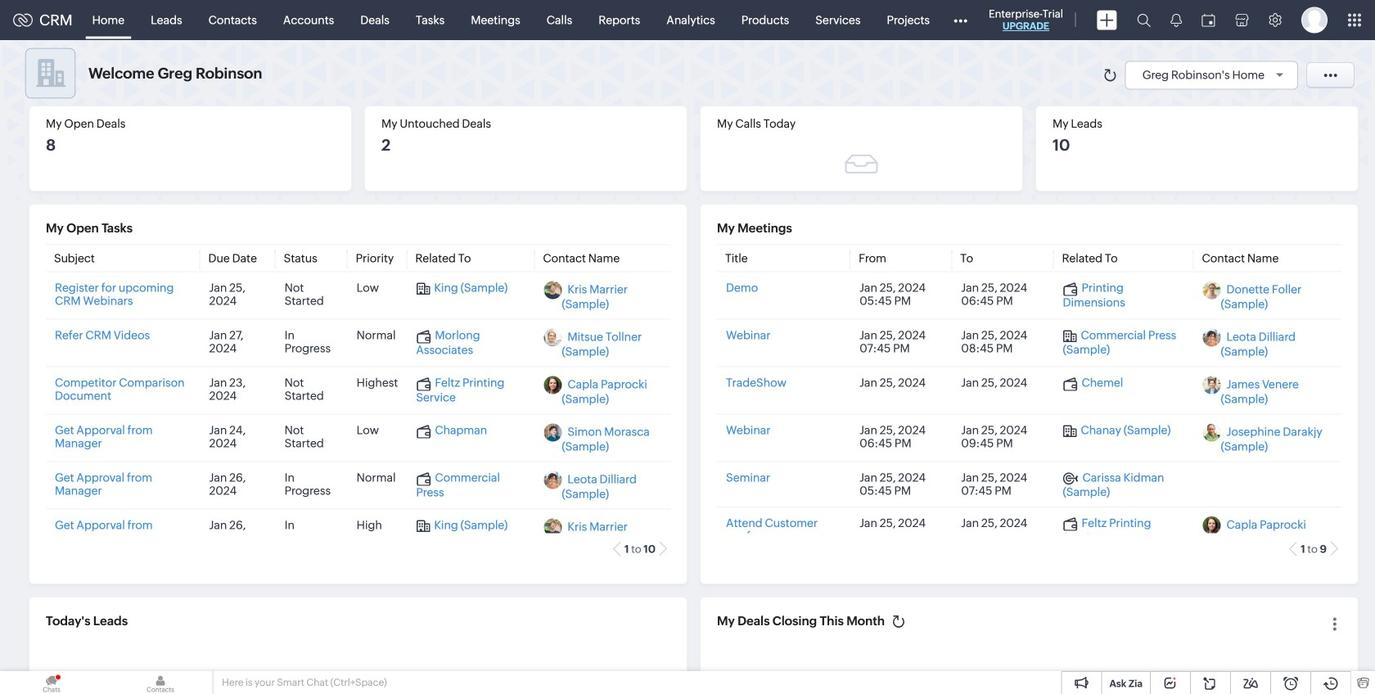 Task type: vqa. For each thing, say whether or not it's contained in the screenshot.
Signals icon
yes



Task type: describe. For each thing, give the bounding box(es) containing it.
calendar image
[[1202, 14, 1216, 27]]

profile image
[[1302, 7, 1328, 33]]

create menu element
[[1087, 0, 1128, 40]]

create menu image
[[1097, 10, 1118, 30]]

search image
[[1137, 13, 1151, 27]]



Task type: locate. For each thing, give the bounding box(es) containing it.
Other Modules field
[[943, 7, 979, 33]]

search element
[[1128, 0, 1161, 40]]

profile element
[[1292, 0, 1338, 40]]

signals element
[[1161, 0, 1192, 40]]

contacts image
[[109, 671, 212, 694]]

chats image
[[55, 674, 61, 681]]

logo image
[[13, 14, 33, 27]]

signals image
[[1171, 13, 1182, 27]]



